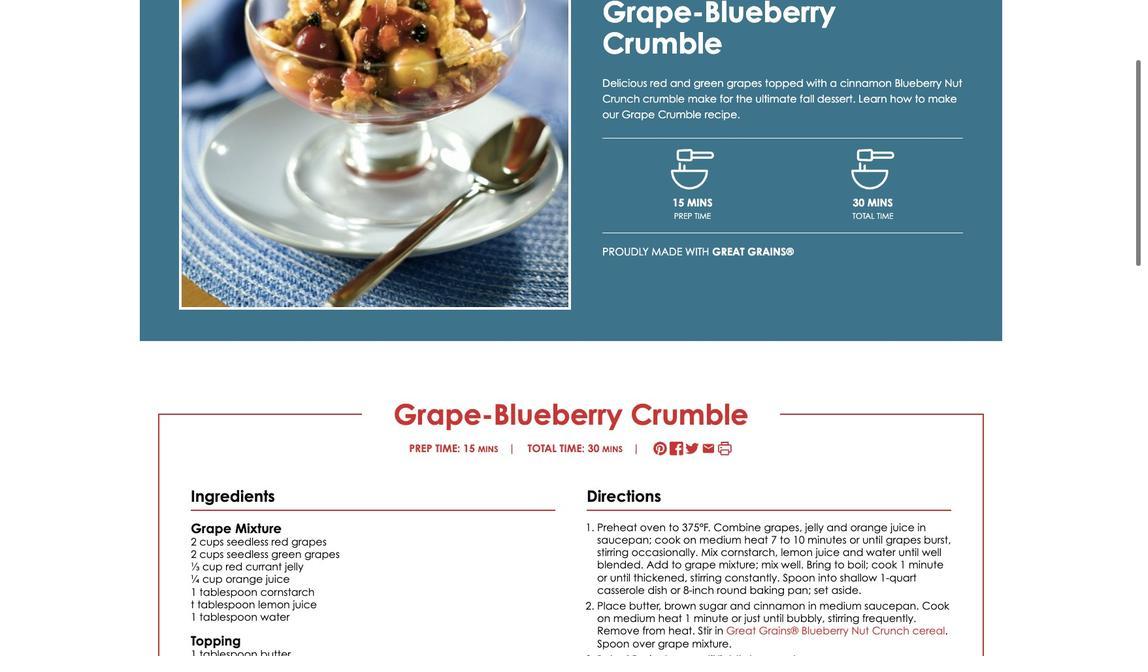 Task type: describe. For each thing, give the bounding box(es) containing it.
frequently.
[[863, 612, 917, 625]]

for
[[720, 92, 733, 105]]

boil;
[[848, 558, 869, 572]]

currant
[[246, 560, 282, 573]]

minute inside place butter, brown sugar and cinnamon in medium saucepan. cook on medium heat 1 minute or just until bubbly, stirring frequently. remove from heat. stir in
[[694, 612, 729, 625]]

thickened,
[[634, 571, 688, 584]]

add
[[647, 558, 669, 572]]

dish
[[648, 584, 668, 597]]

a
[[830, 76, 837, 89]]

grapes up cornstarch
[[305, 548, 340, 561]]

bubbly,
[[787, 612, 825, 625]]

1 inside the preheat oven to 375°f. combine grapes, jelly and orange juice in saucepan; cook on medium heat 7 to 10 minutes or until grapes burst, stirring occasionally. mix cornstarch, lemon juice and water until well blended. add to grape mixture; mix well. bring to boil; cook 1 minute or until thickened, stirring constantly. spoon into shallow 1-quart casserole dish or 8-inch round baking pan; set aside.
[[900, 558, 906, 572]]

7
[[771, 533, 777, 546]]

0 horizontal spatial with
[[686, 245, 710, 258]]

time: for prep
[[435, 442, 460, 455]]

mixture;
[[719, 558, 759, 572]]

to left boil;
[[834, 558, 845, 572]]

oven
[[640, 521, 666, 534]]

inch
[[693, 584, 714, 597]]

0 vertical spatial great
[[712, 245, 745, 258]]

2 cups from the top
[[200, 548, 224, 561]]

375°f.
[[682, 521, 711, 534]]

spoon inside the preheat oven to 375°f. combine grapes, jelly and orange juice in saucepan; cook on medium heat 7 to 10 minutes or until grapes burst, stirring occasionally. mix cornstarch, lemon juice and water until well blended. add to grape mixture; mix well. bring to boil; cook 1 minute or until thickened, stirring constantly. spoon into shallow 1-quart casserole dish or 8-inch round baking pan; set aside.
[[783, 571, 816, 584]]

until up place
[[610, 571, 631, 584]]

.
[[945, 624, 948, 638]]

minute inside the preheat oven to 375°f. combine grapes, jelly and orange juice in saucepan; cook on medium heat 7 to 10 minutes or until grapes burst, stirring occasionally. mix cornstarch, lemon juice and water until well blended. add to grape mixture; mix well. bring to boil; cook 1 minute or until thickened, stirring constantly. spoon into shallow 1-quart casserole dish or 8-inch round baking pan; set aside.
[[909, 558, 944, 572]]

t
[[191, 598, 194, 611]]

on inside the preheat oven to 375°f. combine grapes, jelly and orange juice in saucepan; cook on medium heat 7 to 10 minutes or until grapes burst, stirring occasionally. mix cornstarch, lemon juice and water until well blended. add to grape mixture; mix well. bring to boil; cook 1 minute or until thickened, stirring constantly. spoon into shallow 1-quart casserole dish or 8-inch round baking pan; set aside.
[[684, 533, 697, 546]]

ingredients
[[191, 486, 280, 506]]

constantly.
[[725, 571, 780, 584]]

grapes inside the preheat oven to 375°f. combine grapes, jelly and orange juice in saucepan; cook on medium heat 7 to 10 minutes or until grapes burst, stirring occasionally. mix cornstarch, lemon juice and water until well blended. add to grape mixture; mix well. bring to boil; cook 1 minute or until thickened, stirring constantly. spoon into shallow 1-quart casserole dish or 8-inch round baking pan; set aside.
[[886, 533, 921, 546]]

1-
[[880, 571, 890, 584]]

2 horizontal spatial medium
[[820, 599, 862, 612]]

0 horizontal spatial nut
[[852, 624, 869, 638]]

1 vertical spatial great
[[727, 624, 756, 638]]

to right add
[[672, 558, 682, 572]]

0 horizontal spatial cook
[[655, 533, 681, 546]]

set
[[814, 584, 829, 597]]

¼
[[191, 573, 200, 586]]

baking
[[750, 584, 785, 597]]

medium inside the preheat oven to 375°f. combine grapes, jelly and orange juice in saucepan; cook on medium heat 7 to 10 minutes or until grapes burst, stirring occasionally. mix cornstarch, lemon juice and water until well blended. add to grape mixture; mix well. bring to boil; cook 1 minute or until thickened, stirring constantly. spoon into shallow 1-quart casserole dish or 8-inch round baking pan; set aside.
[[700, 533, 742, 546]]

15 inside 15 mins prep time
[[673, 196, 684, 209]]

grape inside . spoon over grape mixture.
[[658, 637, 689, 650]]

casserole
[[597, 584, 645, 597]]

1 down ⅓
[[191, 585, 197, 598]]

occasionally.
[[632, 546, 699, 559]]

tablespoon right t
[[197, 598, 255, 611]]

in inside the preheat oven to 375°f. combine grapes, jelly and orange juice in saucepan; cook on medium heat 7 to 10 minutes or until grapes burst, stirring occasionally. mix cornstarch, lemon juice and water until well blended. add to grape mixture; mix well. bring to boil; cook 1 minute or until thickened, stirring constantly. spoon into shallow 1-quart casserole dish or 8-inch round baking pan; set aside.
[[918, 521, 926, 534]]

prep
[[674, 211, 693, 221]]

2 2 from the top
[[191, 548, 197, 561]]

just
[[745, 612, 761, 625]]

heat inside place butter, brown sugar and cinnamon in medium saucepan. cook on medium heat 1 minute or just until bubbly, stirring frequently. remove from heat. stir in
[[658, 612, 682, 625]]

1 horizontal spatial grape-
[[603, 0, 704, 29]]

mins inside 30 mins total time
[[868, 196, 893, 209]]

heat.
[[669, 624, 695, 638]]

delicious
[[603, 76, 648, 89]]

grains®
[[748, 245, 794, 258]]

mins inside prep time: 15 mins
[[478, 443, 498, 454]]

prep
[[409, 442, 432, 455]]

0 horizontal spatial red
[[226, 560, 243, 573]]

combine
[[714, 521, 761, 534]]

well.
[[781, 558, 804, 572]]

preheat
[[597, 521, 637, 534]]

well
[[922, 546, 942, 559]]

grapes,
[[764, 521, 803, 534]]

1 horizontal spatial red
[[271, 535, 289, 548]]

1 up topping at the left of page
[[191, 610, 197, 624]]

1 make from the left
[[688, 92, 717, 105]]

from
[[643, 624, 666, 638]]

grapes right mixture
[[291, 535, 327, 548]]

grape inside the preheat oven to 375°f. combine grapes, jelly and orange juice in saucepan; cook on medium heat 7 to 10 minutes or until grapes burst, stirring occasionally. mix cornstarch, lemon juice and water until well blended. add to grape mixture; mix well. bring to boil; cook 1 minute or until thickened, stirring constantly. spoon into shallow 1-quart casserole dish or 8-inch round baking pan; set aside.
[[685, 558, 716, 572]]

mixture
[[235, 520, 282, 537]]

1 vertical spatial in
[[808, 599, 817, 612]]

great grains® link
[[712, 245, 794, 258]]

mix
[[762, 558, 779, 572]]

1 vertical spatial stirring
[[691, 571, 722, 584]]

made
[[652, 245, 683, 258]]

ultimate
[[756, 92, 797, 105]]

water inside the preheat oven to 375°f. combine grapes, jelly and orange juice in saucepan; cook on medium heat 7 to 10 minutes or until grapes burst, stirring occasionally. mix cornstarch, lemon juice and water until well blended. add to grape mixture; mix well. bring to boil; cook 1 minute or until thickened, stirring constantly. spoon into shallow 1-quart casserole dish or 8-inch round baking pan; set aside.
[[867, 546, 896, 559]]

mixture.
[[692, 637, 732, 650]]

time for 15 mins
[[695, 211, 711, 221]]

proudly made with great grains®
[[603, 245, 794, 258]]

15 mins prep time
[[673, 196, 713, 221]]

red inside delicious red and green grapes topped with a cinnamon blueberry nut crunch crumble make for the ultimate fall dessert. learn how to make our grape crumble recipe.
[[650, 76, 667, 89]]

1 vertical spatial 30
[[588, 442, 600, 455]]

10
[[793, 533, 805, 546]]

mix
[[701, 546, 718, 559]]

1 inside place butter, brown sugar and cinnamon in medium saucepan. cook on medium heat 1 minute or just until bubbly, stirring frequently. remove from heat. stir in
[[685, 612, 691, 625]]

or up boil;
[[850, 533, 860, 546]]

topping
[[191, 633, 241, 649]]

grape mixture 2 cups seedless red grapes 2 cups seedless green grapes ⅓ cup red currant jelly ¼ cup orange juice 1 tablespoon cornstarch t tablespoon lemon juice 1 tablespoon water
[[191, 520, 340, 624]]

2 make from the left
[[928, 92, 957, 105]]

saucepan;
[[597, 533, 652, 546]]

the
[[736, 92, 753, 105]]

to right oven
[[669, 521, 679, 534]]

burst,
[[924, 533, 951, 546]]

until up boil;
[[863, 533, 883, 546]]

orange inside grape mixture 2 cups seedless red grapes 2 cups seedless green grapes ⅓ cup red currant jelly ¼ cup orange juice 1 tablespoon cornstarch t tablespoon lemon juice 1 tablespoon water
[[226, 573, 263, 586]]

over
[[633, 637, 655, 650]]

total time: 30 mins
[[528, 442, 623, 455]]

delicious red and green grapes topped with a cinnamon blueberry nut crunch crumble make for the ultimate fall dessert. learn how to make our grape crumble recipe.
[[603, 76, 963, 121]]

0 vertical spatial grape-blueberry crumble
[[603, 0, 836, 60]]

fall
[[800, 92, 815, 105]]

great grains® blueberry nut crunch cereal link
[[727, 624, 945, 638]]

⅓
[[191, 560, 200, 573]]

dessert.
[[818, 92, 856, 105]]

0 vertical spatial stirring
[[597, 546, 629, 559]]

blended.
[[597, 558, 644, 572]]

brown
[[665, 599, 697, 612]]

our
[[603, 108, 619, 121]]

cinnamon inside place butter, brown sugar and cinnamon in medium saucepan. cook on medium heat 1 minute or just until bubbly, stirring frequently. remove from heat. stir in
[[754, 599, 806, 612]]

1 vertical spatial grape-
[[394, 397, 494, 431]]

proudly
[[603, 245, 649, 258]]

nut inside delicious red and green grapes topped with a cinnamon blueberry nut crunch crumble make for the ultimate fall dessert. learn how to make our grape crumble recipe.
[[945, 76, 963, 89]]



Task type: vqa. For each thing, say whether or not it's contained in the screenshot.
rightmost heat
yes



Task type: locate. For each thing, give the bounding box(es) containing it.
crumble inside delicious red and green grapes topped with a cinnamon blueberry nut crunch crumble make for the ultimate fall dessert. learn how to make our grape crumble recipe.
[[658, 108, 702, 121]]

and up shallow
[[843, 546, 864, 559]]

stirring down mix on the bottom right of page
[[691, 571, 722, 584]]

spoon left over
[[597, 637, 630, 650]]

grape inside delicious red and green grapes topped with a cinnamon blueberry nut crunch crumble make for the ultimate fall dessert. learn how to make our grape crumble recipe.
[[622, 108, 655, 121]]

time: right prep
[[435, 442, 460, 455]]

stand mixer icon image up 15 mins prep time
[[671, 149, 714, 189]]

grape up inch
[[685, 558, 716, 572]]

red up crumble
[[650, 76, 667, 89]]

cup right ⅓
[[202, 560, 223, 573]]

orange
[[851, 521, 888, 534], [226, 573, 263, 586]]

grains® blueberry
[[759, 624, 849, 638]]

stirring down preheat at the right
[[597, 546, 629, 559]]

green up cornstarch
[[271, 548, 302, 561]]

1 vertical spatial on
[[597, 612, 611, 625]]

lemon inside grape mixture 2 cups seedless red grapes 2 cups seedless green grapes ⅓ cup red currant jelly ¼ cup orange juice 1 tablespoon cornstarch t tablespoon lemon juice 1 tablespoon water
[[258, 598, 290, 611]]

and right 10
[[827, 521, 848, 534]]

stand mixer icon image up 30 mins total time
[[852, 149, 895, 189]]

or left the 8-
[[671, 584, 681, 597]]

2 up ⅓
[[191, 535, 197, 548]]

1 left stir
[[685, 612, 691, 625]]

1 vertical spatial with
[[686, 245, 710, 258]]

2 vertical spatial crumble
[[631, 397, 749, 431]]

30 inside 30 mins total time
[[853, 196, 865, 209]]

1 vertical spatial crumble
[[658, 108, 702, 121]]

time inside 15 mins prep time
[[695, 211, 711, 221]]

0 vertical spatial heat
[[745, 533, 769, 546]]

blueberry inside delicious red and green grapes topped with a cinnamon blueberry nut crunch crumble make for the ultimate fall dessert. learn how to make our grape crumble recipe.
[[895, 76, 942, 89]]

1 time: from the left
[[435, 442, 460, 455]]

on inside place butter, brown sugar and cinnamon in medium saucepan. cook on medium heat 1 minute or just until bubbly, stirring frequently. remove from heat. stir in
[[597, 612, 611, 625]]

heat inside the preheat oven to 375°f. combine grapes, jelly and orange juice in saucepan; cook on medium heat 7 to 10 minutes or until grapes burst, stirring occasionally. mix cornstarch, lemon juice and water until well blended. add to grape mixture; mix well. bring to boil; cook 1 minute or until thickened, stirring constantly. spoon into shallow 1-quart casserole dish or 8-inch round baking pan; set aside.
[[745, 533, 769, 546]]

grapes inside delicious red and green grapes topped with a cinnamon blueberry nut crunch crumble make for the ultimate fall dessert. learn how to make our grape crumble recipe.
[[727, 76, 762, 89]]

2 vertical spatial blueberry
[[494, 397, 623, 431]]

green
[[694, 76, 724, 89], [271, 548, 302, 561]]

crunch inside delicious red and green grapes topped with a cinnamon blueberry nut crunch crumble make for the ultimate fall dessert. learn how to make our grape crumble recipe.
[[603, 92, 640, 105]]

make right the how
[[928, 92, 957, 105]]

time right prep
[[695, 211, 711, 221]]

and up crumble
[[670, 76, 691, 89]]

cornstarch
[[260, 585, 315, 598]]

0 horizontal spatial water
[[260, 610, 290, 624]]

sugar
[[700, 599, 727, 612]]

1 horizontal spatial minute
[[909, 558, 944, 572]]

cinnamon inside delicious red and green grapes topped with a cinnamon blueberry nut crunch crumble make for the ultimate fall dessert. learn how to make our grape crumble recipe.
[[840, 76, 892, 89]]

1 horizontal spatial heat
[[745, 533, 769, 546]]

red left currant
[[226, 560, 243, 573]]

medium up over
[[614, 612, 656, 625]]

1 vertical spatial nut
[[852, 624, 869, 638]]

jelly up cornstarch
[[285, 560, 304, 573]]

cinnamon down baking on the bottom right of the page
[[754, 599, 806, 612]]

directions
[[587, 486, 662, 506]]

0 horizontal spatial spoon
[[597, 637, 630, 650]]

2 stand mixer icon image from the left
[[852, 149, 895, 189]]

crunch down 'delicious' on the right
[[603, 92, 640, 105]]

crunch down 'saucepan.'
[[872, 624, 910, 638]]

lemon inside the preheat oven to 375°f. combine grapes, jelly and orange juice in saucepan; cook on medium heat 7 to 10 minutes or until grapes burst, stirring occasionally. mix cornstarch, lemon juice and water until well blended. add to grape mixture; mix well. bring to boil; cook 1 minute or until thickened, stirring constantly. spoon into shallow 1-quart casserole dish or 8-inch round baking pan; set aside.
[[781, 546, 813, 559]]

1 vertical spatial water
[[260, 610, 290, 624]]

0 vertical spatial green
[[694, 76, 724, 89]]

to
[[915, 92, 926, 105], [669, 521, 679, 534], [780, 533, 790, 546], [672, 558, 682, 572], [834, 558, 845, 572]]

on down casserole
[[597, 612, 611, 625]]

0 horizontal spatial orange
[[226, 573, 263, 586]]

1 horizontal spatial time
[[877, 211, 894, 221]]

tablespoon
[[200, 585, 258, 598], [197, 598, 255, 611], [200, 610, 258, 624]]

stir
[[698, 624, 712, 638]]

1 2 from the top
[[191, 535, 197, 548]]

red up currant
[[271, 535, 289, 548]]

1 vertical spatial orange
[[226, 573, 263, 586]]

0 horizontal spatial crunch
[[603, 92, 640, 105]]

orange up boil;
[[851, 521, 888, 534]]

heat down dish
[[658, 612, 682, 625]]

1 vertical spatial cook
[[872, 558, 897, 572]]

great left grains®
[[712, 245, 745, 258]]

tablespoon up topping at the left of page
[[200, 610, 258, 624]]

cup right the ¼
[[202, 573, 223, 586]]

1 cups from the top
[[200, 535, 224, 548]]

bring
[[807, 558, 832, 572]]

place
[[597, 599, 626, 612]]

into
[[818, 571, 837, 584]]

1 right 1-
[[900, 558, 906, 572]]

prep time: 15 mins
[[409, 442, 498, 455]]

30
[[853, 196, 865, 209], [588, 442, 600, 455]]

0 vertical spatial orange
[[851, 521, 888, 534]]

mins up the "total"
[[868, 196, 893, 209]]

pan;
[[788, 584, 811, 597]]

grapes
[[727, 76, 762, 89], [886, 533, 921, 546], [291, 535, 327, 548], [305, 548, 340, 561]]

0 horizontal spatial stirring
[[597, 546, 629, 559]]

30 mins total time
[[853, 196, 894, 221]]

cook up add
[[655, 533, 681, 546]]

2 seedless from the top
[[227, 548, 269, 561]]

0 horizontal spatial medium
[[614, 612, 656, 625]]

0 horizontal spatial heat
[[658, 612, 682, 625]]

orange inside the preheat oven to 375°f. combine grapes, jelly and orange juice in saucepan; cook on medium heat 7 to 10 minutes or until grapes burst, stirring occasionally. mix cornstarch, lemon juice and water until well blended. add to grape mixture; mix well. bring to boil; cook 1 minute or until thickened, stirring constantly. spoon into shallow 1-quart casserole dish or 8-inch round baking pan; set aside.
[[851, 521, 888, 534]]

cinnamon
[[840, 76, 892, 89], [754, 599, 806, 612]]

1 horizontal spatial grape
[[622, 108, 655, 121]]

grape down ingredients
[[191, 520, 232, 537]]

. spoon over grape mixture.
[[597, 624, 948, 650]]

mins
[[687, 196, 713, 209], [868, 196, 893, 209], [478, 443, 498, 454], [603, 443, 623, 454]]

and inside delicious red and green grapes topped with a cinnamon blueberry nut crunch crumble make for the ultimate fall dessert. learn how to make our grape crumble recipe.
[[670, 76, 691, 89]]

learn
[[859, 92, 887, 105]]

2 vertical spatial red
[[226, 560, 243, 573]]

aside.
[[832, 584, 862, 597]]

mins up directions
[[603, 443, 623, 454]]

0 horizontal spatial in
[[715, 624, 724, 638]]

stand mixer icon image for 15
[[671, 149, 714, 189]]

0 vertical spatial grape
[[685, 558, 716, 572]]

lemon down currant
[[258, 598, 290, 611]]

0 horizontal spatial 15
[[463, 442, 475, 455]]

1 vertical spatial heat
[[658, 612, 682, 625]]

in up the well
[[918, 521, 926, 534]]

2 horizontal spatial red
[[650, 76, 667, 89]]

cups right ⅓
[[200, 548, 224, 561]]

1 horizontal spatial nut
[[945, 76, 963, 89]]

2 vertical spatial in
[[715, 624, 724, 638]]

medium up mixture;
[[700, 533, 742, 546]]

stand mixer icon image
[[671, 149, 714, 189], [852, 149, 895, 189]]

grapes up the
[[727, 76, 762, 89]]

1 horizontal spatial water
[[867, 546, 896, 559]]

shallow
[[840, 571, 878, 584]]

time: right total
[[560, 442, 585, 455]]

and inside place butter, brown sugar and cinnamon in medium saucepan. cook on medium heat 1 minute or just until bubbly, stirring frequently. remove from heat. stir in
[[730, 599, 751, 612]]

1 vertical spatial grape-blueberry crumble
[[394, 397, 749, 431]]

until inside place butter, brown sugar and cinnamon in medium saucepan. cook on medium heat 1 minute or just until bubbly, stirring frequently. remove from heat. stir in
[[764, 612, 784, 625]]

2 horizontal spatial in
[[918, 521, 926, 534]]

1 horizontal spatial with
[[807, 76, 827, 89]]

1 horizontal spatial 15
[[673, 196, 684, 209]]

1 horizontal spatial lemon
[[781, 546, 813, 559]]

15 up prep
[[673, 196, 684, 209]]

0 vertical spatial blueberry
[[704, 0, 836, 29]]

until left the well
[[899, 546, 919, 559]]

30 right total
[[588, 442, 600, 455]]

0 vertical spatial lemon
[[781, 546, 813, 559]]

with left a
[[807, 76, 827, 89]]

cinnamon up learn
[[840, 76, 892, 89]]

and
[[670, 76, 691, 89], [827, 521, 848, 534], [843, 546, 864, 559], [730, 599, 751, 612]]

saucepan.
[[865, 599, 919, 612]]

0 vertical spatial crumble
[[603, 26, 723, 60]]

jelly inside the preheat oven to 375°f. combine grapes, jelly and orange juice in saucepan; cook on medium heat 7 to 10 minutes or until grapes burst, stirring occasionally. mix cornstarch, lemon juice and water until well blended. add to grape mixture; mix well. bring to boil; cook 1 minute or until thickened, stirring constantly. spoon into shallow 1-quart casserole dish or 8-inch round baking pan; set aside.
[[805, 521, 824, 534]]

or inside place butter, brown sugar and cinnamon in medium saucepan. cook on medium heat 1 minute or just until bubbly, stirring frequently. remove from heat. stir in
[[732, 612, 742, 625]]

0 horizontal spatial lemon
[[258, 598, 290, 611]]

jelly right 10
[[805, 521, 824, 534]]

or up place
[[597, 571, 607, 584]]

spoon
[[783, 571, 816, 584], [597, 637, 630, 650]]

15 right prep
[[463, 442, 475, 455]]

place butter, brown sugar and cinnamon in medium saucepan. cook on medium heat 1 minute or just until bubbly, stirring frequently. remove from heat. stir in
[[597, 599, 950, 638]]

30 up the "total"
[[853, 196, 865, 209]]

crumble
[[643, 92, 685, 105]]

time right the "total"
[[877, 211, 894, 221]]

1 horizontal spatial 30
[[853, 196, 865, 209]]

0 horizontal spatial make
[[688, 92, 717, 105]]

0 horizontal spatial cinnamon
[[754, 599, 806, 612]]

1 vertical spatial red
[[271, 535, 289, 548]]

1 vertical spatial minute
[[694, 612, 729, 625]]

1 vertical spatial jelly
[[285, 560, 304, 573]]

1 cup from the top
[[202, 560, 223, 573]]

time for 30 mins
[[877, 211, 894, 221]]

time: for total
[[560, 442, 585, 455]]

jelly
[[805, 521, 824, 534], [285, 560, 304, 573]]

0 vertical spatial grape-
[[603, 0, 704, 29]]

cereal
[[913, 624, 945, 638]]

1 horizontal spatial blueberry
[[704, 0, 836, 29]]

in down set
[[808, 599, 817, 612]]

1 horizontal spatial spoon
[[783, 571, 816, 584]]

0 vertical spatial in
[[918, 521, 926, 534]]

water
[[867, 546, 896, 559], [260, 610, 290, 624]]

1 stand mixer icon image from the left
[[671, 149, 714, 189]]

how
[[890, 92, 912, 105]]

until
[[863, 533, 883, 546], [899, 546, 919, 559], [610, 571, 631, 584], [764, 612, 784, 625]]

0 horizontal spatial green
[[271, 548, 302, 561]]

topped
[[765, 76, 804, 89]]

heat
[[745, 533, 769, 546], [658, 612, 682, 625]]

minutes
[[808, 533, 847, 546]]

green inside grape mixture 2 cups seedless red grapes 2 cups seedless green grapes ⅓ cup red currant jelly ¼ cup orange juice 1 tablespoon cornstarch t tablespoon lemon juice 1 tablespoon water
[[271, 548, 302, 561]]

on left mix on the bottom right of page
[[684, 533, 697, 546]]

round
[[717, 584, 747, 597]]

on
[[684, 533, 697, 546], [597, 612, 611, 625]]

great right stir
[[727, 624, 756, 638]]

1 horizontal spatial make
[[928, 92, 957, 105]]

time inside 30 mins total time
[[877, 211, 894, 221]]

0 horizontal spatial grape
[[191, 520, 232, 537]]

1
[[900, 558, 906, 572], [191, 585, 197, 598], [191, 610, 197, 624], [685, 612, 691, 625]]

1 horizontal spatial cinnamon
[[840, 76, 892, 89]]

with inside delicious red and green grapes topped with a cinnamon blueberry nut crunch crumble make for the ultimate fall dessert. learn how to make our grape crumble recipe.
[[807, 76, 827, 89]]

grape right over
[[658, 637, 689, 650]]

0 vertical spatial jelly
[[805, 521, 824, 534]]

medium down the aside.
[[820, 599, 862, 612]]

juice
[[891, 521, 915, 534], [816, 546, 840, 559], [266, 573, 290, 586], [293, 598, 317, 611]]

spoon left the into
[[783, 571, 816, 584]]

lemon right 7
[[781, 546, 813, 559]]

seedless down mixture
[[227, 548, 269, 561]]

1 vertical spatial crunch
[[872, 624, 910, 638]]

until right just
[[764, 612, 784, 625]]

recipe.
[[705, 108, 740, 121]]

great
[[712, 245, 745, 258], [727, 624, 756, 638]]

0 horizontal spatial jelly
[[285, 560, 304, 573]]

0 horizontal spatial 30
[[588, 442, 600, 455]]

grape nuts grape crumble recipe image
[[179, 0, 571, 310]]

cook
[[655, 533, 681, 546], [872, 558, 897, 572]]

water inside grape mixture 2 cups seedless red grapes 2 cups seedless green grapes ⅓ cup red currant jelly ¼ cup orange juice 1 tablespoon cornstarch t tablespoon lemon juice 1 tablespoon water
[[260, 610, 290, 624]]

to right 7
[[780, 533, 790, 546]]

grape right our on the top right
[[622, 108, 655, 121]]

mins left total
[[478, 443, 498, 454]]

orange right the ¼
[[226, 573, 263, 586]]

crumble
[[603, 26, 723, 60], [658, 108, 702, 121], [631, 397, 749, 431]]

with right made
[[686, 245, 710, 258]]

spoon inside . spoon over grape mixture.
[[597, 637, 630, 650]]

nut
[[945, 76, 963, 89], [852, 624, 869, 638]]

water up 1-
[[867, 546, 896, 559]]

minute down burst,
[[909, 558, 944, 572]]

seedless
[[227, 535, 269, 548], [227, 548, 269, 561]]

0 horizontal spatial time
[[695, 211, 711, 221]]

0 vertical spatial grape
[[622, 108, 655, 121]]

preheat oven to 375°f. combine grapes, jelly and orange juice in saucepan; cook on medium heat 7 to 10 minutes or until grapes burst, stirring occasionally. mix cornstarch, lemon juice and water until well blended. add to grape mixture; mix well. bring to boil; cook 1 minute or until thickened, stirring constantly. spoon into shallow 1-quart casserole dish or 8-inch round baking pan; set aside.
[[597, 521, 951, 597]]

0 vertical spatial crunch
[[603, 92, 640, 105]]

minute up mixture.
[[694, 612, 729, 625]]

mins inside 15 mins prep time
[[687, 196, 713, 209]]

remove
[[597, 624, 640, 638]]

with
[[807, 76, 827, 89], [686, 245, 710, 258]]

1 horizontal spatial green
[[694, 76, 724, 89]]

tablespoon right the ¼
[[200, 585, 258, 598]]

1 horizontal spatial orange
[[851, 521, 888, 534]]

great grains® blueberry nut crunch cereal
[[727, 624, 945, 638]]

to inside delicious red and green grapes topped with a cinnamon blueberry nut crunch crumble make for the ultimate fall dessert. learn how to make our grape crumble recipe.
[[915, 92, 926, 105]]

water down cornstarch
[[260, 610, 290, 624]]

0 vertical spatial red
[[650, 76, 667, 89]]

heat left 7
[[745, 533, 769, 546]]

1 vertical spatial cinnamon
[[754, 599, 806, 612]]

grape-blueberry crumble
[[603, 0, 836, 60], [394, 397, 749, 431]]

1 time from the left
[[695, 211, 711, 221]]

1 vertical spatial 15
[[463, 442, 475, 455]]

0 vertical spatial spoon
[[783, 571, 816, 584]]

1 vertical spatial blueberry
[[895, 76, 942, 89]]

1 horizontal spatial stirring
[[691, 571, 722, 584]]

stirring inside place butter, brown sugar and cinnamon in medium saucepan. cook on medium heat 1 minute or just until bubbly, stirring frequently. remove from heat. stir in
[[828, 612, 860, 625]]

cups
[[200, 535, 224, 548], [200, 548, 224, 561]]

cups left mixture
[[200, 535, 224, 548]]

seedless up currant
[[227, 535, 269, 548]]

grape inside grape mixture 2 cups seedless red grapes 2 cups seedless green grapes ⅓ cup red currant jelly ¼ cup orange juice 1 tablespoon cornstarch t tablespoon lemon juice 1 tablespoon water
[[191, 520, 232, 537]]

1 horizontal spatial medium
[[700, 533, 742, 546]]

total
[[528, 442, 557, 455]]

2 time from the left
[[877, 211, 894, 221]]

1 horizontal spatial in
[[808, 599, 817, 612]]

quart
[[890, 571, 917, 584]]

make
[[688, 92, 717, 105], [928, 92, 957, 105]]

grapes left the well
[[886, 533, 921, 546]]

butter,
[[629, 599, 662, 612]]

2 up the ¼
[[191, 548, 197, 561]]

make left the for
[[688, 92, 717, 105]]

in right stir
[[715, 624, 724, 638]]

1 horizontal spatial cook
[[872, 558, 897, 572]]

1 vertical spatial grape
[[191, 520, 232, 537]]

cornstarch,
[[721, 546, 778, 559]]

0 horizontal spatial blueberry
[[494, 397, 623, 431]]

0 vertical spatial with
[[807, 76, 827, 89]]

green up the for
[[694, 76, 724, 89]]

and down round
[[730, 599, 751, 612]]

2 horizontal spatial blueberry
[[895, 76, 942, 89]]

or left just
[[732, 612, 742, 625]]

8-
[[683, 584, 693, 597]]

mins up prep
[[687, 196, 713, 209]]

1 vertical spatial green
[[271, 548, 302, 561]]

jelly inside grape mixture 2 cups seedless red grapes 2 cups seedless green grapes ⅓ cup red currant jelly ¼ cup orange juice 1 tablespoon cornstarch t tablespoon lemon juice 1 tablespoon water
[[285, 560, 304, 573]]

green inside delicious red and green grapes topped with a cinnamon blueberry nut crunch crumble make for the ultimate fall dessert. learn how to make our grape crumble recipe.
[[694, 76, 724, 89]]

cook right boil;
[[872, 558, 897, 572]]

0 vertical spatial water
[[867, 546, 896, 559]]

to right the how
[[915, 92, 926, 105]]

1 horizontal spatial stand mixer icon image
[[852, 149, 895, 189]]

2 cup from the top
[[202, 573, 223, 586]]

cook
[[922, 599, 950, 612]]

cup
[[202, 560, 223, 573], [202, 573, 223, 586]]

1 seedless from the top
[[227, 535, 269, 548]]

0 horizontal spatial on
[[597, 612, 611, 625]]

time
[[695, 211, 711, 221], [877, 211, 894, 221]]

total
[[853, 211, 875, 221]]

grape
[[622, 108, 655, 121], [191, 520, 232, 537]]

mins inside total time: 30 mins
[[603, 443, 623, 454]]

stirring down the aside.
[[828, 612, 860, 625]]

2 vertical spatial stirring
[[828, 612, 860, 625]]

0 vertical spatial minute
[[909, 558, 944, 572]]

2 time: from the left
[[560, 442, 585, 455]]

0 vertical spatial 30
[[853, 196, 865, 209]]

1 horizontal spatial crunch
[[872, 624, 910, 638]]

1 horizontal spatial jelly
[[805, 521, 824, 534]]

stand mixer icon image for 30
[[852, 149, 895, 189]]

0 horizontal spatial time:
[[435, 442, 460, 455]]



